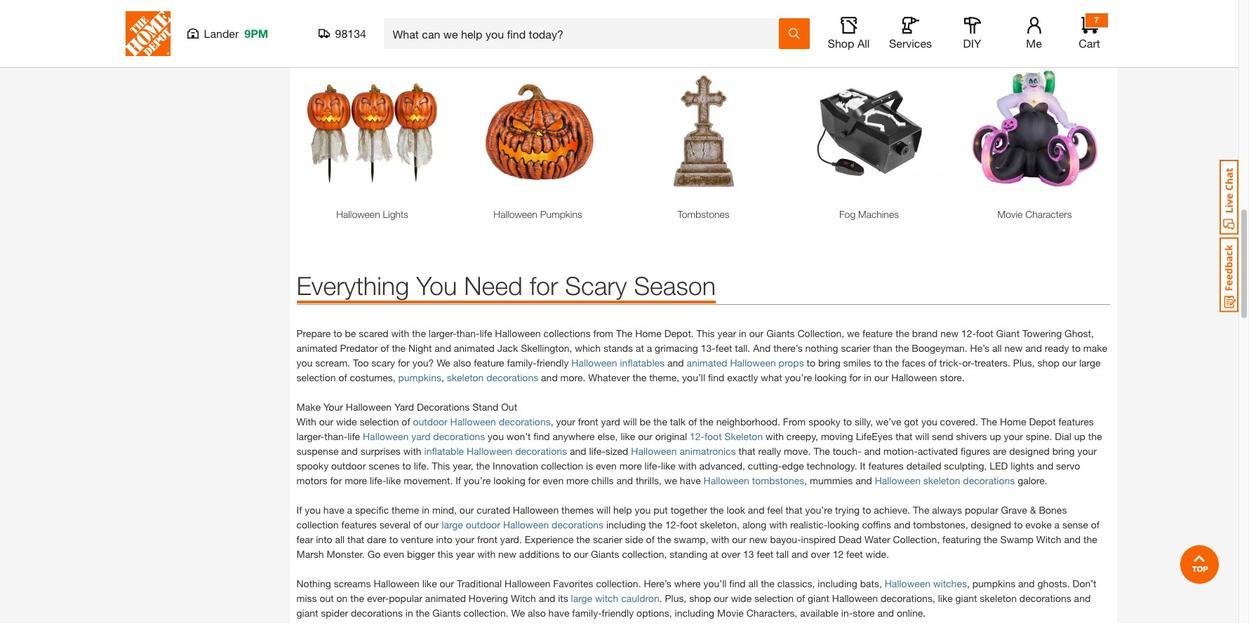Task type: locate. For each thing, give the bounding box(es) containing it.
will inside , your front yard will be the talk of the neighborhood. from spooky to silly, we've got you covered. the home depot features larger-than-life
[[623, 416, 637, 428]]

bring inside that really move. the touch- and motion-activated figures are designed bring your spooky outdoor scenes to life. this year, the innovation collection is even more life-like with advanced, cutting-edge technology. it features detailed sculpting, led lights and servo motors for more life-like movement. if you're looking for even more chills and thrills, we have
[[1052, 446, 1075, 458]]

1 vertical spatial 12-
[[690, 431, 704, 443]]

your inside including the 12-foot skeleton, along with realistic-looking coffins and tombstones, designed to evoke a sense of fear into all that dare to venture into your front yard. experience the scarier side of the swamp, with our new bayou-inspired dead water collection, featuring the swamp witch and the marsh monster. go even bigger this year with new additions to our giants collection, standing at over 13 feet tall and over 12 feet wide.
[[455, 534, 474, 546]]

this inside scared with the larger-than-life halloween collections from the home depot. this year in our giants collection, we feature the brand new 12-foot giant towering ghost, animated predator of the night and animated jack skellington, which stands at a grimacing 13-feet tall. and there's nothing scarier than the boogeyman. he's all new and ready to make you scream. too scary for you? we also feature family-friendly
[[697, 328, 715, 340]]

shop inside . plus, shop our wide selection of giant halloween decorations, like giant skeleton decorations and giant spider decorations in the giants collection. we also have family-friendly options, including movie characters, available in-store and online.
[[689, 593, 711, 605]]

edge
[[782, 460, 804, 472]]

scared with the larger-than-life halloween collections from the home depot. this year in our giants collection, we feature the brand new 12-foot giant towering ghost, animated predator of the night and animated jack skellington, which stands at a grimacing 13-feet tall. and there's nothing scarier than the boogeyman. he's all new and ready to make you scream. too scary for you? we also feature family-friendly
[[296, 328, 1107, 369]]

the right on
[[350, 593, 364, 605]]

halloween pumpkins image
[[462, 60, 614, 200]]

to up coffins
[[862, 505, 871, 516]]

find down 13
[[729, 578, 746, 590]]

1 vertical spatial bring
[[1052, 446, 1075, 458]]

year up tall.
[[717, 328, 736, 340]]

for right need
[[530, 271, 558, 301]]

0 vertical spatial a
[[647, 342, 652, 354]]

together
[[671, 505, 707, 516]]

feature up skeleton decorations link
[[474, 357, 504, 369]]

we inside that really move. the touch- and motion-activated figures are designed bring your spooky outdoor scenes to life. this year, the innovation collection is even more life-like with advanced, cutting-edge technology. it features detailed sculpting, led lights and servo motors for more life-like movement. if you're looking for even more chills and thrills, we have
[[664, 475, 677, 487]]

outdoor
[[659, 11, 694, 23]]

also inside scared with the larger-than-life halloween collections from the home depot. this year in our giants collection, we feature the brand new 12-foot giant towering ghost, animated predator of the night and animated jack skellington, which stands at a grimacing 13-feet tall. and there's nothing scarier than the boogeyman. he's all new and ready to make you scream. too scary for you? we also feature family-friendly
[[453, 357, 471, 369]]

halloween inside "link"
[[336, 208, 380, 220]]

2 horizontal spatial find
[[729, 578, 746, 590]]

1 vertical spatial home
[[1000, 416, 1026, 428]]

designed inside that really move. the touch- and motion-activated figures are designed bring your spooky outdoor scenes to life. this year, the innovation collection is even more life-like with advanced, cutting-edge technology. it features detailed sculpting, led lights and servo motors for more life-like movement. if you're looking for even more chills and thrills, we have
[[1009, 446, 1050, 458]]

1 vertical spatial movie
[[717, 608, 744, 620]]

2 vertical spatial a
[[1054, 519, 1060, 531]]

2 vertical spatial giants
[[432, 608, 461, 620]]

giants
[[766, 328, 795, 340], [591, 549, 619, 561], [432, 608, 461, 620]]

1 vertical spatial find
[[533, 431, 550, 443]]

2 up from the left
[[1074, 431, 1086, 443]]

1 vertical spatial looking
[[494, 475, 525, 487]]

more
[[619, 460, 642, 472], [345, 475, 367, 487], [566, 475, 589, 487]]

he's
[[970, 342, 989, 354]]

witch inside the , pumpkins and ghosts. don't miss out on the ever-popular animated hovering witch and its
[[511, 593, 536, 605]]

0 vertical spatial outdoor
[[413, 416, 448, 428]]

decorations up won't
[[499, 416, 551, 428]]

are
[[993, 446, 1006, 458]]

0 vertical spatial collection,
[[797, 328, 844, 340]]

shop all
[[828, 36, 870, 50]]

front inside , your front yard will be the talk of the neighborhood. from spooky to silly, we've got you covered. the home depot features larger-than-life
[[578, 416, 598, 428]]

the inside the , pumpkins and ghosts. don't miss out on the ever-popular animated hovering witch and its
[[350, 593, 364, 605]]

larger- down with
[[296, 431, 324, 443]]

collection.
[[596, 578, 641, 590], [464, 608, 508, 620]]

spooky
[[808, 416, 841, 428], [296, 460, 329, 472]]

home left depot
[[1000, 416, 1026, 428]]

scenes
[[369, 460, 400, 472]]

0 vertical spatial spooky
[[808, 416, 841, 428]]

collection
[[541, 460, 583, 472], [296, 519, 339, 531]]

of inside if you have a specific theme in mind, our curated halloween themes will help you put together the look and feel that you're trying to achieve. the always popular grave & bones collection features several of our
[[413, 519, 422, 531]]

halloween inside . plus, shop our wide selection of giant halloween decorations, like giant skeleton decorations and giant spider decorations in the giants collection. we also have family-friendly options, including movie characters, available in-store and online.
[[832, 593, 878, 605]]

your
[[556, 416, 575, 428], [1004, 431, 1023, 443], [1077, 446, 1097, 458], [455, 534, 474, 546]]

life inside scared with the larger-than-life halloween collections from the home depot. this year in our giants collection, we feature the brand new 12-foot giant towering ghost, animated predator of the night and animated jack skellington, which stands at a grimacing 13-feet tall. and there's nothing scarier than the boogeyman. he's all new and ready to make you scream. too scary for you? we also feature family-friendly
[[480, 328, 492, 340]]

at
[[636, 342, 644, 354], [710, 549, 719, 561]]

1 over from the left
[[721, 549, 740, 561]]

for right motors
[[330, 475, 342, 487]]

large for large outdoor halloween decorations
[[442, 519, 463, 531]]

halloween down costumes,
[[346, 401, 392, 413]]

large down "make" at bottom right
[[1079, 357, 1101, 369]]

theme
[[392, 505, 419, 516]]

1 horizontal spatial spooky
[[808, 416, 841, 428]]

1 horizontal spatial wide
[[731, 593, 752, 605]]

selection down scream.
[[296, 372, 336, 384]]

that up "monster."
[[347, 534, 364, 546]]

bayou-
[[770, 534, 801, 546]]

1 horizontal spatial outdoor
[[413, 416, 448, 428]]

1 horizontal spatial at
[[710, 549, 719, 561]]

scarier up smiles at the bottom right of the page
[[841, 342, 870, 354]]

collection up fear
[[296, 519, 339, 531]]

popular down bigger
[[389, 593, 422, 605]]

2 into from the left
[[436, 534, 452, 546]]

at up inflatables
[[636, 342, 644, 354]]

features up "dial"
[[1059, 416, 1094, 428]]

1 vertical spatial features
[[868, 460, 904, 472]]

halloween down advanced,
[[704, 475, 749, 487]]

with down halloween animatronics 'link'
[[678, 460, 697, 472]]

friendly
[[537, 357, 569, 369], [602, 608, 634, 620]]

selection inside to bring smiles to the faces of trick-or-treaters. plus, shop our large selection of costumes,
[[296, 372, 336, 384]]

with down skeleton,
[[711, 534, 729, 546]]

bring inside to bring smiles to the faces of trick-or-treaters. plus, shop our large selection of costumes,
[[818, 357, 841, 369]]

the down 'put'
[[649, 519, 662, 531]]

1 vertical spatial this
[[432, 460, 450, 472]]

0 horizontal spatial witch
[[511, 593, 536, 605]]

yard
[[601, 416, 620, 428], [411, 431, 430, 443]]

large for large witch cauldron
[[571, 593, 592, 605]]

0 horizontal spatial also
[[453, 357, 471, 369]]

0 horizontal spatial have
[[323, 505, 344, 516]]

outdoor down 'curated'
[[466, 519, 500, 531]]

really
[[758, 446, 781, 458]]

halloween left pumpkins
[[494, 208, 537, 220]]

0 vertical spatial year
[[717, 328, 736, 340]]

up up are
[[990, 431, 1001, 443]]

witches
[[933, 578, 967, 590]]

with
[[391, 328, 409, 340], [766, 431, 784, 443], [403, 446, 421, 458], [678, 460, 697, 472], [769, 519, 787, 531], [711, 534, 729, 546], [477, 549, 496, 561]]

even inside including the 12-foot skeleton, along with realistic-looking coffins and tombstones, designed to evoke a sense of fear into all that dare to venture into your front yard. experience the scarier side of the swamp, with our new bayou-inspired dead water collection, featuring the swamp witch and the marsh monster. go even bigger this year with new additions to our giants collection, standing at over 13 feet tall and over 12 feet wide.
[[383, 549, 404, 561]]

0 horizontal spatial year
[[456, 549, 475, 561]]

movie inside . plus, shop our wide selection of giant halloween decorations, like giant skeleton decorations and giant spider decorations in the giants collection. we also have family-friendly options, including movie characters, available in-store and online.
[[717, 608, 744, 620]]

selection down yard at left
[[360, 416, 399, 428]]

12- inside scared with the larger-than-life halloween collections from the home depot. this year in our giants collection, we feature the brand new 12-foot giant towering ghost, animated predator of the night and animated jack skellington, which stands at a grimacing 13-feet tall. and there's nothing scarier than the boogeyman. he's all new and ready to make you scream. too scary for you? we also feature family-friendly
[[961, 328, 976, 340]]

0 horizontal spatial giants
[[432, 608, 461, 620]]

shivers
[[956, 431, 987, 443]]

1 vertical spatial outdoor
[[331, 460, 366, 472]]

spooky up motors
[[296, 460, 329, 472]]

that up motion-
[[896, 431, 912, 443]]

2 horizontal spatial a
[[1054, 519, 1060, 531]]

its
[[558, 593, 568, 605]]

0 vertical spatial have
[[680, 475, 701, 487]]

creepy,
[[787, 431, 818, 443]]

and left surprises
[[341, 446, 358, 458]]

0 vertical spatial wide
[[336, 416, 357, 428]]

animated
[[296, 342, 337, 354], [454, 342, 495, 354], [687, 357, 727, 369], [425, 593, 466, 605]]

you
[[296, 357, 312, 369], [921, 416, 937, 428], [488, 431, 504, 443], [305, 505, 321, 516], [635, 505, 651, 516]]

a inside if you have a specific theme in mind, our curated halloween themes will help you put together the look and feel that you're trying to achieve. the always popular grave & bones collection features several of our
[[347, 505, 352, 516]]

realistic-
[[790, 519, 827, 531]]

will down got
[[915, 431, 929, 443]]

yard up the else,
[[601, 416, 620, 428]]

0 vertical spatial will
[[623, 416, 637, 428]]

characters,
[[746, 608, 797, 620]]

2 horizontal spatial even
[[596, 460, 617, 472]]

giants inside . plus, shop our wide selection of giant halloween decorations, like giant skeleton decorations and giant spider decorations in the giants collection. we also have family-friendly options, including movie characters, available in-store and online.
[[432, 608, 461, 620]]

0 horizontal spatial decorations
[[417, 401, 470, 413]]

all up treaters.
[[992, 342, 1002, 354]]

0 vertical spatial larger-
[[429, 328, 457, 340]]

giants inside scared with the larger-than-life halloween collections from the home depot. this year in our giants collection, we feature the brand new 12-foot giant towering ghost, animated predator of the night and animated jack skellington, which stands at a grimacing 13-feet tall. and there's nothing scarier than the boogeyman. he's all new and ready to make you scream. too scary for you? we also feature family-friendly
[[766, 328, 795, 340]]

spooky inside , your front yard will be the talk of the neighborhood. from spooky to silly, we've got you covered. the home depot features larger-than-life
[[808, 416, 841, 428]]

1 horizontal spatial giants
[[591, 549, 619, 561]]

don't
[[1073, 578, 1096, 590]]

the down bigger
[[416, 608, 430, 620]]

that right the feel
[[786, 505, 803, 516]]

selection inside . plus, shop our wide selection of giant halloween decorations, like giant skeleton decorations and giant spider decorations in the giants collection. we also have family-friendly options, including movie characters, available in-store and online.
[[754, 593, 794, 605]]

looking inside including the 12-foot skeleton, along with realistic-looking coffins and tombstones, designed to evoke a sense of fear into all that dare to venture into your front yard. experience the scarier side of the swamp, with our new bayou-inspired dead water collection, featuring the swamp witch and the marsh monster. go even bigger this year with new additions to our giants collection, standing at over 13 feet tall and over 12 feet wide.
[[827, 519, 859, 531]]

shop all button
[[826, 17, 871, 51]]

featuring
[[942, 534, 981, 546]]

1 horizontal spatial family-
[[572, 608, 602, 620]]

0 vertical spatial shop
[[1038, 357, 1059, 369]]

1 horizontal spatial be
[[640, 416, 651, 428]]

features
[[1059, 416, 1094, 428], [868, 460, 904, 472], [341, 519, 377, 531]]

2 vertical spatial 12-
[[665, 519, 680, 531]]

larger- up the night
[[429, 328, 457, 340]]

shop down ready on the right bottom
[[1038, 357, 1059, 369]]

like
[[621, 431, 635, 443], [661, 460, 676, 472], [386, 475, 401, 487], [422, 578, 437, 590], [938, 593, 953, 605]]

halloween lights image
[[296, 60, 448, 200]]

0 vertical spatial popular
[[965, 505, 998, 516]]

you right got
[[921, 416, 937, 428]]

curated
[[477, 505, 510, 516]]

in down bigger
[[405, 608, 413, 620]]

popular inside if you have a specific theme in mind, our curated halloween themes will help you put together the look and feel that you're trying to achieve. the always popular grave & bones collection features several of our
[[965, 505, 998, 516]]

even right go
[[383, 549, 404, 561]]

2 horizontal spatial life-
[[645, 460, 661, 472]]

1 vertical spatial have
[[323, 505, 344, 516]]

0 horizontal spatial if
[[296, 505, 302, 516]]

for inside scared with the larger-than-life halloween collections from the home depot. this year in our giants collection, we feature the brand new 12-foot giant towering ghost, animated predator of the night and animated jack skellington, which stands at a grimacing 13-feet tall. and there's nothing scarier than the boogeyman. he's all new and ready to make you scream. too scary for you? we also feature family-friendly
[[398, 357, 410, 369]]

we right thrills,
[[664, 475, 677, 487]]

popular left grave
[[965, 505, 998, 516]]

of
[[381, 342, 389, 354], [928, 357, 937, 369], [339, 372, 347, 384], [402, 416, 410, 428], [688, 416, 697, 428], [413, 519, 422, 531], [1091, 519, 1100, 531], [646, 534, 655, 546], [796, 593, 805, 605]]

our inside . plus, shop our wide selection of giant halloween decorations, like giant skeleton decorations and giant spider decorations in the giants collection. we also have family-friendly options, including movie characters, available in-store and online.
[[714, 593, 728, 605]]

giants inside including the 12-foot skeleton, along with realistic-looking coffins and tombstones, designed to evoke a sense of fear into all that dare to venture into your front yard. experience the scarier side of the swamp, with our new bayou-inspired dead water collection, featuring the swamp witch and the marsh monster. go even bigger this year with new additions to our giants collection, standing at over 13 feet tall and over 12 feet wide.
[[591, 549, 619, 561]]

the inside . plus, shop our wide selection of giant halloween decorations, like giant skeleton decorations and giant spider decorations in the giants collection. we also have family-friendly options, including movie characters, available in-store and online.
[[416, 608, 430, 620]]

bring down nothing
[[818, 357, 841, 369]]

the up shivers
[[981, 416, 997, 428]]

pumpkins , skeleton decorations and more. whatever the theme, you'll find exactly what you're looking for in our halloween store.
[[398, 372, 965, 384]]

your up halloween yard decorations you won't find anywhere else, like our original 12-foot skeleton on the bottom of page
[[556, 416, 575, 428]]

inflatable
[[424, 446, 464, 458]]

you inside scared with the larger-than-life halloween collections from the home depot. this year in our giants collection, we feature the brand new 12-foot giant towering ghost, animated predator of the night and animated jack skellington, which stands at a grimacing 13-feet tall. and there's nothing scarier than the boogeyman. he's all new and ready to make you scream. too scary for you? we also feature family-friendly
[[296, 357, 312, 369]]

venture
[[401, 534, 433, 546]]

0 vertical spatial collection.
[[596, 578, 641, 590]]

outdoor down suspense
[[331, 460, 366, 472]]

feet down dead
[[846, 549, 863, 561]]

.
[[659, 593, 662, 605]]

ever-
[[367, 593, 389, 605]]

to inside , your front yard will be the talk of the neighborhood. from spooky to silly, we've got you covered. the home depot features larger-than-life
[[843, 416, 852, 428]]

foot up he's
[[976, 328, 993, 340]]

the inside that really move. the touch- and motion-activated figures are designed bring your spooky outdoor scenes to life. this year, the innovation collection is even more life-like with advanced, cutting-edge technology. it features detailed sculpting, led lights and servo motors for more life-like movement. if you're looking for even more chills and thrills, we have
[[814, 446, 830, 458]]

inflatables
[[848, 11, 890, 23]]

home inside scared with the larger-than-life halloween collections from the home depot. this year in our giants collection, we feature the brand new 12-foot giant towering ghost, animated predator of the night and animated jack skellington, which stands at a grimacing 13-feet tall. and there's nothing scarier than the boogeyman. he's all new and ready to make you scream. too scary for you? we also feature family-friendly
[[635, 328, 662, 340]]

0 vertical spatial even
[[596, 460, 617, 472]]

2 horizontal spatial all
[[992, 342, 1002, 354]]

friendly inside scared with the larger-than-life halloween collections from the home depot. this year in our giants collection, we feature the brand new 12-foot giant towering ghost, animated predator of the night and animated jack skellington, which stands at a grimacing 13-feet tall. and there's nothing scarier than the boogeyman. he's all new and ready to make you scream. too scary for you? we also feature family-friendly
[[537, 357, 569, 369]]

covered.
[[940, 416, 978, 428]]

1 vertical spatial at
[[710, 549, 719, 561]]

1 vertical spatial including
[[818, 578, 857, 590]]

have up together
[[680, 475, 701, 487]]

the inside that really move. the touch- and motion-activated figures are designed bring your spooky outdoor scenes to life. this year, the innovation collection is even more life-like with advanced, cutting-edge technology. it features detailed sculpting, led lights and servo motors for more life-like movement. if you're looking for even more chills and thrills, we have
[[476, 460, 490, 472]]

coffins
[[862, 519, 891, 531]]

life- up is
[[589, 446, 605, 458]]

with up the night
[[391, 328, 409, 340]]

1 vertical spatial large
[[442, 519, 463, 531]]

more down is
[[566, 475, 589, 487]]

galore.
[[1018, 475, 1047, 487]]

halloween skeleton decorations link
[[875, 475, 1015, 487]]

1 horizontal spatial selection
[[360, 416, 399, 428]]

themes
[[561, 505, 594, 516]]

1 horizontal spatial even
[[543, 475, 564, 487]]

you're inside that really move. the touch- and motion-activated figures are designed bring your spooky outdoor scenes to life. this year, the innovation collection is even more life-like with advanced, cutting-edge technology. it features detailed sculpting, led lights and servo motors for more life-like movement. if you're looking for even more chills and thrills, we have
[[464, 475, 491, 487]]

0 horizontal spatial we
[[437, 357, 450, 369]]

a inside including the 12-foot skeleton, along with realistic-looking coffins and tombstones, designed to evoke a sense of fear into all that dare to venture into your front yard. experience the scarier side of the swamp, with our new bayou-inspired dead water collection, featuring the swamp witch and the marsh monster. go even bigger this year with new additions to our giants collection, standing at over 13 feet tall and over 12 feet wide.
[[1054, 519, 1060, 531]]

this
[[438, 549, 453, 561]]

we up smiles at the bottom right of the page
[[847, 328, 860, 340]]

pumpkins down you?
[[398, 372, 441, 384]]

1 horizontal spatial also
[[528, 608, 546, 620]]

live chat image
[[1220, 160, 1239, 235]]

0 horizontal spatial than-
[[324, 431, 348, 443]]

you
[[416, 271, 457, 301]]

0 vertical spatial bring
[[818, 357, 841, 369]]

0 horizontal spatial will
[[597, 505, 611, 516]]

be left "talk"
[[640, 416, 651, 428]]

animatronics
[[345, 11, 400, 23]]

inflatable halloween decorations link
[[424, 446, 567, 458]]

1 vertical spatial giants
[[591, 549, 619, 561]]

into up the this
[[436, 534, 452, 546]]

new
[[941, 328, 959, 340], [1005, 342, 1023, 354], [749, 534, 767, 546], [498, 549, 516, 561]]

0 horizontal spatial friendly
[[537, 357, 569, 369]]

your inside that really move. the touch- and motion-activated figures are designed bring your spooky outdoor scenes to life. this year, the innovation collection is even more life-like with advanced, cutting-edge technology. it features detailed sculpting, led lights and servo motors for more life-like movement. if you're looking for even more chills and thrills, we have
[[1077, 446, 1097, 458]]

0 vertical spatial features
[[1059, 416, 1094, 428]]

decorations right outdoor
[[697, 11, 748, 23]]

shop inside to bring smiles to the faces of trick-or-treaters. plus, shop our large selection of costumes,
[[1038, 357, 1059, 369]]

features up halloween tombstones , mummies and halloween skeleton decorations galore.
[[868, 460, 904, 472]]

0 horizontal spatial home
[[635, 328, 662, 340]]

collection, down the tombstones,
[[893, 534, 940, 546]]

skeleton
[[447, 372, 484, 384], [923, 475, 960, 487], [980, 593, 1017, 605]]

0 horizontal spatial family-
[[507, 357, 537, 369]]

0 horizontal spatial we
[[664, 475, 677, 487]]

to inside scared with the larger-than-life halloween collections from the home depot. this year in our giants collection, we feature the brand new 12-foot giant towering ghost, animated predator of the night and animated jack skellington, which stands at a grimacing 13-feet tall. and there's nothing scarier than the boogeyman. he's all new and ready to make you scream. too scary for you? we also feature family-friendly
[[1072, 342, 1081, 354]]

home up inflatables
[[635, 328, 662, 340]]

of right "talk"
[[688, 416, 697, 428]]

1 horizontal spatial we
[[511, 608, 525, 620]]

hovering
[[469, 593, 508, 605]]

2 vertical spatial looking
[[827, 519, 859, 531]]

in inside if you have a specific theme in mind, our curated halloween themes will help you put together the look and feel that you're trying to achieve. the always popular grave & bones collection features several of our
[[422, 505, 429, 516]]

1 vertical spatial feature
[[474, 357, 504, 369]]

0 horizontal spatial features
[[341, 519, 377, 531]]

cart
[[1079, 36, 1100, 50]]

0 vertical spatial witch
[[1036, 534, 1061, 546]]

0 vertical spatial plus,
[[1013, 357, 1035, 369]]

night
[[408, 342, 432, 354]]

0 vertical spatial home
[[635, 328, 662, 340]]

traditional
[[457, 578, 502, 590]]

collection inside if you have a specific theme in mind, our curated halloween themes will help you put together the look and feel that you're trying to achieve. the always popular grave & bones collection features several of our
[[296, 519, 339, 531]]

you'll
[[682, 372, 705, 384], [703, 578, 727, 590]]

the up the tombstones,
[[913, 505, 929, 516]]

that inside that really move. the touch- and motion-activated figures are designed bring your spooky outdoor scenes to life. this year, the innovation collection is even more life-like with advanced, cutting-edge technology. it features detailed sculpting, led lights and servo motors for more life-like movement. if you're looking for even more chills and thrills, we have
[[739, 446, 756, 458]]

from
[[783, 416, 806, 428]]

shop
[[1038, 357, 1059, 369], [689, 593, 711, 605]]

0 vertical spatial if
[[456, 475, 461, 487]]

like down witches
[[938, 593, 953, 605]]

over down inspired
[[811, 549, 830, 561]]

2 horizontal spatial skeleton
[[980, 593, 1017, 605]]

, up halloween yard decorations you won't find anywhere else, like our original 12-foot skeleton on the bottom of page
[[551, 416, 553, 428]]

for down innovation
[[528, 475, 540, 487]]

1 horizontal spatial than-
[[457, 328, 480, 340]]

front left yard.
[[477, 534, 497, 546]]

movie left characters
[[998, 208, 1023, 220]]

collection down inflatable halloween decorations and life-sized halloween animatronics
[[541, 460, 583, 472]]

giant
[[996, 328, 1020, 340]]

1 vertical spatial wide
[[731, 593, 752, 605]]

skeleton down detailed
[[923, 475, 960, 487]]

0 horizontal spatial more
[[345, 475, 367, 487]]

all
[[992, 342, 1002, 354], [335, 534, 345, 546], [748, 578, 758, 590]]

including down the help
[[606, 519, 646, 531]]

that inside if you have a specific theme in mind, our curated halloween themes will help you put together the look and feel that you're trying to achieve. the always popular grave & bones collection features several of our
[[786, 505, 803, 516]]

0 horizontal spatial plus,
[[665, 593, 687, 605]]

looking down trying at the bottom of the page
[[827, 519, 859, 531]]

0 vertical spatial find
[[708, 372, 724, 384]]

and
[[753, 342, 771, 354]]

animated down the 13-
[[687, 357, 727, 369]]

suspense
[[296, 446, 339, 458]]

2 vertical spatial large
[[571, 593, 592, 605]]

halloween lights
[[336, 208, 408, 220]]

specific
[[355, 505, 389, 516]]

1 vertical spatial than-
[[324, 431, 348, 443]]

2 vertical spatial including
[[675, 608, 714, 620]]

and down lifeeyes
[[864, 446, 881, 458]]

that inside with creepy, moving lifeeyes that will send shivers up your spine. dial up the suspense and surprises with
[[896, 431, 912, 443]]

2 vertical spatial even
[[383, 549, 404, 561]]

scarier
[[841, 342, 870, 354], [593, 534, 622, 546]]

more down 'sized' in the bottom of the page
[[619, 460, 642, 472]]

got
[[904, 416, 919, 428]]

lights
[[383, 208, 408, 220]]

be inside , your front yard will be the talk of the neighborhood. from spooky to silly, we've got you covered. the home depot features larger-than-life
[[640, 416, 651, 428]]

0 horizontal spatial feature
[[474, 357, 504, 369]]

we inside scared with the larger-than-life halloween collections from the home depot. this year in our giants collection, we feature the brand new 12-foot giant towering ghost, animated predator of the night and animated jack skellington, which stands at a grimacing 13-feet tall. and there's nothing scarier than the boogeyman. he's all new and ready to make you scream. too scary for you? we also feature family-friendly
[[437, 357, 450, 369]]

decorations
[[487, 372, 538, 384], [499, 416, 551, 428], [433, 431, 485, 443], [515, 446, 567, 458], [963, 475, 1015, 487], [552, 519, 603, 531], [1019, 593, 1071, 605], [351, 608, 403, 620]]

0 horizontal spatial all
[[335, 534, 345, 546]]

1 horizontal spatial if
[[456, 475, 461, 487]]

with
[[296, 416, 316, 428]]

the up technology. at the bottom of the page
[[814, 446, 830, 458]]

halloween inside scared with the larger-than-life halloween collections from the home depot. this year in our giants collection, we feature the brand new 12-foot giant towering ghost, animated predator of the night and animated jack skellington, which stands at a grimacing 13-feet tall. and there's nothing scarier than the boogeyman. he's all new and ready to make you scream. too scary for you? we also feature family-friendly
[[495, 328, 541, 340]]

ghost,
[[1065, 328, 1094, 340]]

the right "dial"
[[1088, 431, 1102, 443]]

mind,
[[432, 505, 457, 516]]

collection, inside including the 12-foot skeleton, along with realistic-looking coffins and tombstones, designed to evoke a sense of fear into all that dare to venture into your front yard. experience the scarier side of the swamp, with our new bayou-inspired dead water collection, featuring the swamp witch and the marsh monster. go even bigger this year with new additions to our giants collection, standing at over 13 feet tall and over 12 feet wide.
[[893, 534, 940, 546]]

2 vertical spatial life-
[[370, 475, 386, 487]]

of up venture
[[413, 519, 422, 531]]

0 vertical spatial yard
[[601, 416, 620, 428]]

2 vertical spatial have
[[548, 608, 569, 620]]

for
[[530, 271, 558, 301], [398, 357, 410, 369], [849, 372, 861, 384], [330, 475, 342, 487], [528, 475, 540, 487]]

fear
[[296, 534, 313, 546]]

2 horizontal spatial outdoor
[[466, 519, 500, 531]]

0 horizontal spatial collection,
[[797, 328, 844, 340]]

halloween lights link
[[296, 207, 448, 222]]

options,
[[637, 608, 672, 620]]

the left swamp
[[984, 534, 998, 546]]

giants left collection,
[[591, 549, 619, 561]]

and left its
[[539, 593, 555, 605]]

spider
[[321, 608, 348, 620]]

the inside if you have a specific theme in mind, our curated halloween themes will help you put together the look and feel that you're trying to achieve. the always popular grave & bones collection features several of our
[[710, 505, 724, 516]]

feet right 13
[[757, 549, 773, 561]]

on
[[337, 593, 348, 605]]

1 horizontal spatial life-
[[589, 446, 605, 458]]

0 horizontal spatial shop
[[689, 593, 711, 605]]

family-
[[507, 357, 537, 369], [572, 608, 602, 620]]

including
[[606, 519, 646, 531], [818, 578, 857, 590], [675, 608, 714, 620]]

0 vertical spatial large
[[1079, 357, 1101, 369]]

2 horizontal spatial more
[[619, 460, 642, 472]]

a inside scared with the larger-than-life halloween collections from the home depot. this year in our giants collection, we feature the brand new 12-foot giant towering ghost, animated predator of the night and animated jack skellington, which stands at a grimacing 13-feet tall. and there's nothing scarier than the boogeyman. he's all new and ready to make you scream. too scary for you? we also feature family-friendly
[[647, 342, 652, 354]]

spooky up moving
[[808, 416, 841, 428]]

skeleton inside . plus, shop our wide selection of giant halloween decorations, like giant skeleton decorations and giant spider decorations in the giants collection. we also have family-friendly options, including movie characters, available in-store and online.
[[980, 593, 1017, 605]]

the inside scared with the larger-than-life halloween collections from the home depot. this year in our giants collection, we feature the brand new 12-foot giant towering ghost, animated predator of the night and animated jack skellington, which stands at a grimacing 13-feet tall. and there's nothing scarier than the boogeyman. he's all new and ready to make you scream. too scary for you? we also feature family-friendly
[[616, 328, 632, 340]]

screams
[[334, 578, 371, 590]]

in left mind,
[[422, 505, 429, 516]]

that inside including the 12-foot skeleton, along with realistic-looking coffins and tombstones, designed to evoke a sense of fear into all that dare to venture into your front yard. experience the scarier side of the swamp, with our new bayou-inspired dead water collection, featuring the swamp witch and the marsh monster. go even bigger this year with new additions to our giants collection, standing at over 13 feet tall and over 12 feet wide.
[[347, 534, 364, 546]]

the down inflatables
[[633, 372, 646, 384]]

0 vertical spatial life-
[[589, 446, 605, 458]]

you?
[[412, 357, 434, 369]]



Task type: describe. For each thing, give the bounding box(es) containing it.
1 horizontal spatial movie
[[998, 208, 1023, 220]]

halloween tombstones link
[[704, 475, 804, 487]]

animated left jack on the bottom left of page
[[454, 342, 495, 354]]

halloween up me
[[994, 11, 1038, 23]]

and inside if you have a specific theme in mind, our curated halloween themes will help you put together the look and feel that you're trying to achieve. the always popular grave & bones collection features several of our
[[748, 505, 765, 516]]

the inside , your front yard will be the talk of the neighborhood. from spooky to silly, we've got you covered. the home depot features larger-than-life
[[981, 416, 997, 428]]

movie characters image
[[959, 60, 1110, 200]]

the left classics,
[[761, 578, 775, 590]]

features inside , your front yard will be the talk of the neighborhood. from spooky to silly, we've got you covered. the home depot features larger-than-life
[[1059, 416, 1094, 428]]

new down yard.
[[498, 549, 516, 561]]

features inside if you have a specific theme in mind, our curated halloween themes will help you put together the look and feel that you're trying to achieve. the always popular grave & bones collection features several of our
[[341, 519, 377, 531]]

0 vertical spatial looking
[[815, 372, 847, 384]]

like down halloween animatronics 'link'
[[661, 460, 676, 472]]

and right tall
[[792, 549, 808, 561]]

decorations down led
[[963, 475, 1015, 487]]

stand
[[472, 401, 498, 413]]

pumpkins inside the , pumpkins and ghosts. don't miss out on the ever-popular animated hovering witch and its
[[972, 578, 1016, 590]]

spine.
[[1026, 431, 1052, 443]]

else,
[[597, 431, 618, 443]]

12-foot skeleton link
[[690, 431, 763, 443]]

1 horizontal spatial more
[[566, 475, 589, 487]]

you inside , your front yard will be the talk of the neighborhood. from spooky to silly, we've got you covered. the home depot features larger-than-life
[[921, 416, 937, 428]]

decorations down ghosts.
[[1019, 593, 1071, 605]]

designed inside including the 12-foot skeleton, along with realistic-looking coffins and tombstones, designed to evoke a sense of fear into all that dare to venture into your front yard. experience the scarier side of the swamp, with our new bayou-inspired dead water collection, featuring the swamp witch and the marsh monster. go even bigger this year with new additions to our giants collection, standing at over 13 feet tall and over 12 feet wide.
[[971, 519, 1011, 531]]

features inside that really move. the touch- and motion-activated figures are designed bring your spooky outdoor scenes to life. this year, the innovation collection is even more life-like with advanced, cutting-edge technology. it features detailed sculpting, led lights and servo motors for more life-like movement. if you're looking for even more chills and thrills, we have
[[868, 460, 904, 472]]

1 horizontal spatial collection.
[[596, 578, 641, 590]]

advanced,
[[699, 460, 745, 472]]

halloween up yard.
[[503, 519, 549, 531]]

the down sense
[[1083, 534, 1097, 546]]

of right sense
[[1091, 519, 1100, 531]]

animatronics link
[[296, 10, 448, 25]]

tall
[[776, 549, 789, 561]]

friendly inside . plus, shop our wide selection of giant halloween decorations, like giant skeleton decorations and giant spider decorations in the giants collection. we also have family-friendly options, including movie characters, available in-store and online.
[[602, 608, 634, 620]]

to inside if you have a specific theme in mind, our curated halloween themes will help you put together the look and feel that you're trying to achieve. the always popular grave & bones collection features several of our
[[862, 505, 871, 516]]

for down smiles at the bottom right of the page
[[849, 372, 861, 384]]

scarier inside scared with the larger-than-life halloween collections from the home depot. this year in our giants collection, we feature the brand new 12-foot giant towering ghost, animated predator of the night and animated jack skellington, which stands at a grimacing 13-feet tall. and there's nothing scarier than the boogeyman. he's all new and ready to make you scream. too scary for you? we also feature family-friendly
[[841, 342, 870, 354]]

pumpkins
[[540, 208, 582, 220]]

with inside that really move. the touch- and motion-activated figures are designed bring your spooky outdoor scenes to life. this year, the innovation collection is even more life-like with advanced, cutting-edge technology. it features detailed sculpting, led lights and servo motors for more life-like movement. if you're looking for even more chills and thrills, we have
[[678, 460, 697, 472]]

go
[[367, 549, 381, 561]]

tombstones image
[[628, 60, 779, 200]]

the up scary
[[392, 342, 406, 354]]

dial
[[1055, 431, 1071, 443]]

everything you need for scary season
[[296, 271, 716, 301]]

of down scream.
[[339, 372, 347, 384]]

new down giant
[[1005, 342, 1023, 354]]

whatever
[[588, 372, 630, 384]]

feet inside scared with the larger-than-life halloween collections from the home depot. this year in our giants collection, we feature the brand new 12-foot giant towering ghost, animated predator of the night and animated jack skellington, which stands at a grimacing 13-feet tall. and there's nothing scarier than the boogeyman. he's all new and ready to make you scream. too scary for you? we also feature family-friendly
[[716, 342, 732, 354]]

and down 'towering'
[[1025, 342, 1042, 354]]

fog machines image
[[793, 60, 945, 200]]

decorations down themes
[[552, 519, 603, 531]]

and down don't
[[1074, 593, 1091, 605]]

with up life.
[[403, 446, 421, 458]]

, left "mummies"
[[804, 475, 807, 487]]

what
[[761, 372, 782, 384]]

2 horizontal spatial including
[[818, 578, 857, 590]]

decorations inside outdoor decorations link
[[697, 11, 748, 23]]

and down grimacing
[[667, 357, 684, 369]]

to inside that really move. the touch- and motion-activated figures are designed bring your spooky outdoor scenes to life. this year, the innovation collection is even more life-like with advanced, cutting-edge technology. it features detailed sculpting, led lights and servo motors for more life-like movement. if you're looking for even more chills and thrills, we have
[[402, 460, 411, 472]]

tombstones link
[[628, 207, 779, 222]]

and inside with creepy, moving lifeeyes that will send shivers up your spine. dial up the suspense and surprises with
[[341, 446, 358, 458]]

skeleton decorations link
[[447, 372, 538, 384]]

halloween down which
[[571, 357, 617, 369]]

achieve.
[[874, 505, 910, 516]]

or-
[[962, 357, 974, 369]]

larger- inside scared with the larger-than-life halloween collections from the home depot. this year in our giants collection, we feature the brand new 12-foot giant towering ghost, animated predator of the night and animated jack skellington, which stands at a grimacing 13-feet tall. and there's nothing scarier than the boogeyman. he's all new and ready to make you scream. too scary for you? we also feature family-friendly
[[429, 328, 457, 340]]

wide inside . plus, shop our wide selection of giant halloween decorations, like giant skeleton decorations and giant spider decorations in the giants collection. we also have family-friendly options, including movie characters, available in-store and online.
[[731, 593, 752, 605]]

motors
[[296, 475, 327, 487]]

your inside , your front yard will be the talk of the neighborhood. from spooky to silly, we've got you covered. the home depot features larger-than-life
[[556, 416, 575, 428]]

animated inside the , pumpkins and ghosts. don't miss out on the ever-popular animated hovering witch and its
[[425, 593, 466, 605]]

you down motors
[[305, 505, 321, 516]]

&
[[1030, 505, 1036, 516]]

skeletons link
[[462, 10, 614, 24]]

halloween up decorations,
[[885, 578, 931, 590]]

the left brand
[[896, 328, 909, 340]]

life.
[[414, 460, 429, 472]]

with down the feel
[[769, 519, 787, 531]]

tombstones,
[[913, 519, 968, 531]]

also inside . plus, shop our wide selection of giant halloween decorations, like giant skeleton decorations and giant spider decorations in the giants collection. we also have family-friendly options, including movie characters, available in-store and online.
[[528, 608, 546, 620]]

and right 'store'
[[877, 608, 894, 620]]

smiles
[[843, 357, 871, 369]]

1 into from the left
[[316, 534, 332, 546]]

animated down prepare
[[296, 342, 337, 354]]

skellington,
[[521, 342, 572, 354]]

if you have a specific theme in mind, our curated halloween themes will help you put together the look and feel that you're trying to achieve. the always popular grave & bones collection features several of our
[[296, 505, 1067, 531]]

led
[[990, 460, 1008, 472]]

of down make your halloween yard decorations stand out
[[402, 416, 410, 428]]

make your halloween yard decorations stand out
[[296, 401, 517, 413]]

decorations up inflatable
[[433, 431, 485, 443]]

plus, inside . plus, shop our wide selection of giant halloween decorations, like giant skeleton decorations and giant spider decorations in the giants collection. we also have family-friendly options, including movie characters, available in-store and online.
[[665, 593, 687, 605]]

the home depot logo image
[[125, 11, 170, 56]]

2 over from the left
[[811, 549, 830, 561]]

halloween up ever-
[[374, 578, 419, 590]]

new down along
[[749, 534, 767, 546]]

with up really
[[766, 431, 784, 443]]

halloween down original
[[631, 446, 677, 458]]

too
[[353, 357, 369, 369]]

like up 'sized' in the bottom of the page
[[621, 431, 635, 443]]

and down sense
[[1064, 534, 1081, 546]]

witch inside including the 12-foot skeleton, along with realistic-looking coffins and tombstones, designed to evoke a sense of fear into all that dare to venture into your front yard. experience the scarier side of the swamp, with our new bayou-inspired dead water collection, featuring the swamp witch and the marsh monster. go even bigger this year with new additions to our giants collection, standing at over 13 feet tall and over 12 feet wide.
[[1036, 534, 1061, 546]]

1 horizontal spatial find
[[708, 372, 724, 384]]

movie characters
[[998, 208, 1072, 220]]

props
[[779, 357, 804, 369]]

0 horizontal spatial giant
[[296, 608, 318, 620]]

halloween down and
[[730, 357, 776, 369]]

home inside , your front yard will be the talk of the neighborhood. from spooky to silly, we've got you covered. the home depot features larger-than-life
[[1000, 416, 1026, 428]]

12- inside including the 12-foot skeleton, along with realistic-looking coffins and tombstones, designed to evoke a sense of fear into all that dare to venture into your front yard. experience the scarier side of the swamp, with our new bayou-inspired dead water collection, featuring the swamp witch and the marsh monster. go even bigger this year with new additions to our giants collection, standing at over 13 feet tall and over 12 feet wide.
[[665, 519, 680, 531]]

foot inside including the 12-foot skeleton, along with realistic-looking coffins and tombstones, designed to evoke a sense of fear into all that dare to venture into your front yard. experience the scarier side of the swamp, with our new bayou-inspired dead water collection, featuring the swamp witch and the marsh monster. go even bigger this year with new additions to our giants collection, standing at over 13 feet tall and over 12 feet wide.
[[680, 519, 697, 531]]

looking inside that really move. the touch- and motion-activated figures are designed bring your spooky outdoor scenes to life. this year, the innovation collection is even more life-like with advanced, cutting-edge technology. it features detailed sculpting, led lights and servo motors for more life-like movement. if you're looking for even more chills and thrills, we have
[[494, 475, 525, 487]]

favorites
[[553, 578, 593, 590]]

outdoor decorations
[[659, 11, 748, 23]]

including inside including the 12-foot skeleton, along with realistic-looking coffins and tombstones, designed to evoke a sense of fear into all that dare to venture into your front yard. experience the scarier side of the swamp, with our new bayou-inspired dead water collection, featuring the swamp witch and the marsh monster. go even bigger this year with new additions to our giants collection, standing at over 13 feet tall and over 12 feet wide.
[[606, 519, 646, 531]]

feedback link image
[[1220, 237, 1239, 313]]

including the 12-foot skeleton, along with realistic-looking coffins and tombstones, designed to evoke a sense of fear into all that dare to venture into your front yard. experience the scarier side of the swamp, with our new bayou-inspired dead water collection, featuring the swamp witch and the marsh monster. go even bigger this year with new additions to our giants collection, standing at over 13 feet tall and over 12 feet wide.
[[296, 519, 1100, 561]]

larger- inside , your front yard will be the talk of the neighborhood. from spooky to silly, we've got you covered. the home depot features larger-than-life
[[296, 431, 324, 443]]

2 vertical spatial find
[[729, 578, 746, 590]]

to up swamp
[[1014, 519, 1023, 531]]

halloween classics
[[994, 11, 1075, 23]]

send
[[932, 431, 953, 443]]

won't
[[507, 431, 531, 443]]

will inside if you have a specific theme in mind, our curated halloween themes will help you put together the look and feel that you're trying to achieve. the always popular grave & bones collection features several of our
[[597, 505, 611, 516]]

1 vertical spatial yard
[[411, 431, 430, 443]]

to down nothing
[[807, 357, 815, 369]]

0 vertical spatial you'll
[[682, 372, 705, 384]]

collection,
[[622, 549, 667, 561]]

halloween up surprises
[[363, 431, 409, 443]]

with up traditional
[[477, 549, 496, 561]]

2 vertical spatial all
[[748, 578, 758, 590]]

lights
[[1011, 460, 1034, 472]]

, inside the , pumpkins and ghosts. don't miss out on the ever-popular animated hovering witch and its
[[967, 578, 970, 590]]

2 vertical spatial outdoor
[[466, 519, 500, 531]]

will inside with creepy, moving lifeeyes that will send shivers up your spine. dial up the suspense and surprises with
[[915, 431, 929, 443]]

, your front yard will be the talk of the neighborhood. from spooky to silly, we've got you covered. the home depot features larger-than-life
[[296, 416, 1094, 443]]

1 horizontal spatial foot
[[704, 431, 722, 443]]

1 horizontal spatial feature
[[862, 328, 893, 340]]

anywhere
[[553, 431, 595, 443]]

grimacing
[[655, 342, 698, 354]]

like down scenes
[[386, 475, 401, 487]]

and left more.
[[541, 372, 558, 384]]

year inside scared with the larger-than-life halloween collections from the home depot. this year in our giants collection, we feature the brand new 12-foot giant towering ghost, animated predator of the night and animated jack skellington, which stands at a grimacing 13-feet tall. and there's nothing scarier than the boogeyman. he's all new and ready to make you scream. too scary for you? we also feature family-friendly
[[717, 328, 736, 340]]

1 horizontal spatial feet
[[757, 549, 773, 561]]

, inside , your front yard will be the talk of the neighborhood. from spooky to silly, we've got you covered. the home depot features larger-than-life
[[551, 416, 553, 428]]

collections
[[543, 328, 591, 340]]

98134
[[335, 27, 366, 40]]

skeleton,
[[700, 519, 740, 531]]

servo
[[1056, 460, 1080, 472]]

grave
[[1001, 505, 1027, 516]]

than- inside , your front yard will be the talk of the neighborhood. from spooky to silly, we've got you covered. the home depot features larger-than-life
[[324, 431, 348, 443]]

of up collection,
[[646, 534, 655, 546]]

spooky inside that really move. the touch- and motion-activated figures are designed bring your spooky outdoor scenes to life. this year, the innovation collection is even more life-like with advanced, cutting-edge technology. it features detailed sculpting, led lights and servo motors for more life-like movement. if you're looking for even more chills and thrills, we have
[[296, 460, 329, 472]]

decorations up out
[[487, 372, 538, 384]]

the up faces
[[895, 342, 909, 354]]

halloween animatronics link
[[631, 446, 736, 458]]

to right prepare
[[333, 328, 342, 340]]

halloween down additions
[[505, 578, 550, 590]]

ready
[[1045, 342, 1069, 354]]

inflatables
[[620, 357, 665, 369]]

life inside , your front yard will be the talk of the neighborhood. from spooky to silly, we've got you covered. the home depot features larger-than-life
[[348, 431, 360, 443]]

the up the night
[[412, 328, 426, 340]]

to down 'than'
[[874, 357, 883, 369]]

tall.
[[735, 342, 750, 354]]

cauldron
[[621, 593, 659, 605]]

large witch cauldron link
[[571, 593, 659, 605]]

the inside with creepy, moving lifeeyes that will send shivers up your spine. dial up the suspense and surprises with
[[1088, 431, 1102, 443]]

1 vertical spatial even
[[543, 475, 564, 487]]

season
[[634, 271, 716, 301]]

cutting-
[[748, 460, 782, 472]]

0 horizontal spatial pumpkins
[[398, 372, 441, 384]]

family- inside scared with the larger-than-life halloween collections from the home depot. this year in our giants collection, we feature the brand new 12-foot giant towering ghost, animated predator of the night and animated jack skellington, which stands at a grimacing 13-feet tall. and there's nothing scarier than the boogeyman. he's all new and ready to make you scream. too scary for you? we also feature family-friendly
[[507, 357, 537, 369]]

of inside , your front yard will be the talk of the neighborhood. from spooky to silly, we've got you covered. the home depot features larger-than-life
[[688, 416, 697, 428]]

have inside if you have a specific theme in mind, our curated halloween themes will help you put together the look and feel that you're trying to achieve. the always popular grave & bones collection features several of our
[[323, 505, 344, 516]]

you left 'put'
[[635, 505, 651, 516]]

this inside that really move. the touch- and motion-activated figures are designed bring your spooky outdoor scenes to life. this year, the innovation collection is even more life-like with advanced, cutting-edge technology. it features detailed sculpting, led lights and servo motors for more life-like movement. if you're looking for even more chills and thrills, we have
[[432, 460, 450, 472]]

and down 'anywhere'
[[570, 446, 586, 458]]

which
[[575, 342, 601, 354]]

halloween down the stand
[[450, 416, 496, 428]]

1 vertical spatial life-
[[645, 460, 661, 472]]

nothing
[[296, 578, 331, 590]]

halloween inside if you have a specific theme in mind, our curated halloween themes will help you put together the look and feel that you're trying to achieve. the always popular grave & bones collection features several of our
[[513, 505, 559, 516]]

like inside . plus, shop our wide selection of giant halloween decorations, like giant skeleton decorations and giant spider decorations in the giants collection. we also have family-friendly options, including movie characters, available in-store and online.
[[938, 593, 953, 605]]

movie characters link
[[959, 207, 1110, 222]]

the left "talk"
[[653, 416, 667, 428]]

2 horizontal spatial feet
[[846, 549, 863, 561]]

in inside scared with the larger-than-life halloween collections from the home depot. this year in our giants collection, we feature the brand new 12-foot giant towering ghost, animated predator of the night and animated jack skellington, which stands at a grimacing 13-feet tall. and there's nothing scarier than the boogeyman. he's all new and ready to make you scream. too scary for you? we also feature family-friendly
[[739, 328, 747, 340]]

including inside . plus, shop our wide selection of giant halloween decorations, like giant skeleton decorations and giant spider decorations in the giants collection. we also have family-friendly options, including movie characters, available in-store and online.
[[675, 608, 714, 620]]

1 up from the left
[[990, 431, 1001, 443]]

boogeyman.
[[912, 342, 967, 354]]

0 vertical spatial you're
[[785, 372, 812, 384]]

here's
[[644, 578, 671, 590]]

miss
[[296, 593, 317, 605]]

experience
[[525, 534, 574, 546]]

with inside scared with the larger-than-life halloween collections from the home depot. this year in our giants collection, we feature the brand new 12-foot giant towering ghost, animated predator of the night and animated jack skellington, which stands at a grimacing 13-feet tall. and there's nothing scarier than the boogeyman. he's all new and ready to make you scream. too scary for you? we also feature family-friendly
[[391, 328, 409, 340]]

in inside . plus, shop our wide selection of giant halloween decorations, like giant skeleton decorations and giant spider decorations in the giants collection. we also have family-friendly options, including movie characters, available in-store and online.
[[405, 608, 413, 620]]

What can we help you find today? search field
[[393, 19, 778, 48]]

1 vertical spatial decorations
[[417, 401, 470, 413]]

sculpting,
[[944, 460, 987, 472]]

to bring smiles to the faces of trick-or-treaters. plus, shop our large selection of costumes,
[[296, 357, 1101, 384]]

to down several
[[389, 534, 398, 546]]

1 vertical spatial you'll
[[703, 578, 727, 590]]

the up with creepy, moving lifeeyes that will send shivers up your spine. dial up the suspense and surprises with
[[700, 416, 713, 428]]

foot inside scared with the larger-than-life halloween collections from the home depot. this year in our giants collection, we feature the brand new 12-foot giant towering ghost, animated predator of the night and animated jack skellington, which stands at a grimacing 13-feet tall. and there's nothing scarier than the boogeyman. he's all new and ready to make you scream. too scary for you? we also feature family-friendly
[[976, 328, 993, 340]]

pumpkins link
[[398, 372, 441, 384]]

of inside scared with the larger-than-life halloween collections from the home depot. this year in our giants collection, we feature the brand new 12-foot giant towering ghost, animated predator of the night and animated jack skellington, which stands at a grimacing 13-feet tall. and there's nothing scarier than the boogeyman. he's all new and ready to make you scream. too scary for you? we also feature family-friendly
[[381, 342, 389, 354]]

family- inside . plus, shop our wide selection of giant halloween decorations, like giant skeleton decorations and giant spider decorations in the giants collection. we also have family-friendly options, including movie characters, available in-store and online.
[[572, 608, 602, 620]]

the down themes
[[576, 534, 590, 546]]

we inside . plus, shop our wide selection of giant halloween decorations, like giant skeleton decorations and giant spider decorations in the giants collection. we also have family-friendly options, including movie characters, available in-store and online.
[[511, 608, 525, 620]]

where
[[674, 578, 701, 590]]

like down bigger
[[422, 578, 437, 590]]

our inside scared with the larger-than-life halloween collections from the home depot. this year in our giants collection, we feature the brand new 12-foot giant towering ghost, animated predator of the night and animated jack skellington, which stands at a grimacing 13-feet tall. and there's nothing scarier than the boogeyman. he's all new and ready to make you scream. too scary for you? we also feature family-friendly
[[749, 328, 764, 340]]

decorations down halloween yard decorations you won't find anywhere else, like our original 12-foot skeleton on the bottom of page
[[515, 446, 567, 458]]

and left ghosts.
[[1018, 578, 1035, 590]]

diy
[[963, 36, 981, 50]]

and right "chills" on the bottom left of the page
[[616, 475, 633, 487]]

plus, inside to bring smiles to the faces of trick-or-treaters. plus, shop our large selection of costumes,
[[1013, 357, 1035, 369]]

collection. inside . plus, shop our wide selection of giant halloween decorations, like giant skeleton decorations and giant spider decorations in the giants collection. we also have family-friendly options, including movie characters, available in-store and online.
[[464, 608, 508, 620]]

decorations down ever-
[[351, 608, 403, 620]]

your inside with creepy, moving lifeeyes that will send shivers up your spine. dial up the suspense and surprises with
[[1004, 431, 1023, 443]]

we inside scared with the larger-than-life halloween collections from the home depot. this year in our giants collection, we feature the brand new 12-foot giant towering ghost, animated predator of the night and animated jack skellington, which stands at a grimacing 13-feet tall. and there's nothing scarier than the boogeyman. he's all new and ready to make you scream. too scary for you? we also feature family-friendly
[[847, 328, 860, 340]]

the inside to bring smiles to the faces of trick-or-treaters. plus, shop our large selection of costumes,
[[885, 357, 899, 369]]

0 horizontal spatial life-
[[370, 475, 386, 487]]

halloween down faces
[[891, 372, 937, 384]]

tombstones
[[678, 208, 729, 220]]

in down smiles at the bottom right of the page
[[864, 372, 872, 384]]

additions
[[519, 549, 560, 561]]

new up "boogeyman."
[[941, 328, 959, 340]]

at inside including the 12-foot skeleton, along with realistic-looking coffins and tombstones, designed to evoke a sense of fear into all that dare to venture into your front yard. experience the scarier side of the swamp, with our new bayou-inspired dead water collection, featuring the swamp witch and the marsh monster. go even bigger this year with new additions to our giants collection, standing at over 13 feet tall and over 12 feet wide.
[[710, 549, 719, 561]]

halloween down motion-
[[875, 475, 921, 487]]

store
[[853, 608, 875, 620]]

, up make your halloween yard decorations stand out
[[441, 372, 444, 384]]

inflatables link
[[793, 10, 945, 25]]

neighborhood.
[[716, 416, 780, 428]]

you up inflatable halloween decorations link
[[488, 431, 504, 443]]

with our wide selection of outdoor halloween decorations
[[296, 416, 551, 428]]

fog
[[839, 208, 856, 220]]

marsh
[[296, 549, 324, 561]]

and down achieve. in the right of the page
[[894, 519, 910, 531]]

2 horizontal spatial giant
[[955, 593, 977, 605]]

1 horizontal spatial giant
[[808, 593, 829, 605]]

front inside including the 12-foot skeleton, along with realistic-looking coffins and tombstones, designed to evoke a sense of fear into all that dare to venture into your front yard. experience the scarier side of the swamp, with our new bayou-inspired dead water collection, featuring the swamp witch and the marsh monster. go even bigger this year with new additions to our giants collection, standing at over 13 feet tall and over 12 feet wide.
[[477, 534, 497, 546]]

detailed
[[906, 460, 941, 472]]

9pm
[[244, 27, 268, 40]]

standing
[[670, 549, 708, 561]]

your
[[323, 401, 343, 413]]

towering
[[1022, 328, 1062, 340]]

the up collection,
[[657, 534, 671, 546]]

of down "boogeyman."
[[928, 357, 937, 369]]

and up galore.
[[1037, 460, 1053, 472]]

evoke
[[1025, 519, 1052, 531]]

moving
[[821, 431, 853, 443]]

our inside to bring smiles to the faces of trick-or-treaters. plus, shop our large selection of costumes,
[[1062, 357, 1077, 369]]

if inside if you have a specific theme in mind, our curated halloween themes will help you put together the look and feel that you're trying to achieve. the always popular grave & bones collection features several of our
[[296, 505, 302, 516]]

and right the night
[[435, 342, 451, 354]]

the inside if you have a specific theme in mind, our curated halloween themes will help you put together the look and feel that you're trying to achieve. the always popular grave & bones collection features several of our
[[913, 505, 929, 516]]

make
[[296, 401, 321, 413]]

mummies
[[810, 475, 853, 487]]

halloween inflatables and animated halloween props
[[571, 357, 804, 369]]

1 vertical spatial skeleton
[[923, 475, 960, 487]]

make
[[1083, 342, 1107, 354]]

0 vertical spatial be
[[345, 328, 356, 340]]

scarier inside including the 12-foot skeleton, along with realistic-looking coffins and tombstones, designed to evoke a sense of fear into all that dare to venture into your front yard. experience the scarier side of the swamp, with our new bayou-inspired dead water collection, featuring the swamp witch and the marsh monster. go even bigger this year with new additions to our giants collection, standing at over 13 feet tall and over 12 feet wide.
[[593, 534, 622, 546]]

of inside . plus, shop our wide selection of giant halloween decorations, like giant skeleton decorations and giant spider decorations in the giants collection. we also have family-friendly options, including movie characters, available in-store and online.
[[796, 593, 805, 605]]

services
[[889, 36, 932, 50]]

and down it
[[855, 475, 872, 487]]

to down experience
[[562, 549, 571, 561]]

yard inside , your front yard will be the talk of the neighborhood. from spooky to silly, we've got you covered. the home depot features larger-than-life
[[601, 416, 620, 428]]

0 horizontal spatial skeleton
[[447, 372, 484, 384]]

scary
[[371, 357, 395, 369]]

you're inside if you have a specific theme in mind, our curated halloween themes will help you put together the look and feel that you're trying to achieve. the always popular grave & bones collection features several of our
[[805, 505, 832, 516]]

halloween up innovation
[[467, 446, 512, 458]]



Task type: vqa. For each thing, say whether or not it's contained in the screenshot.
the Insulation
no



